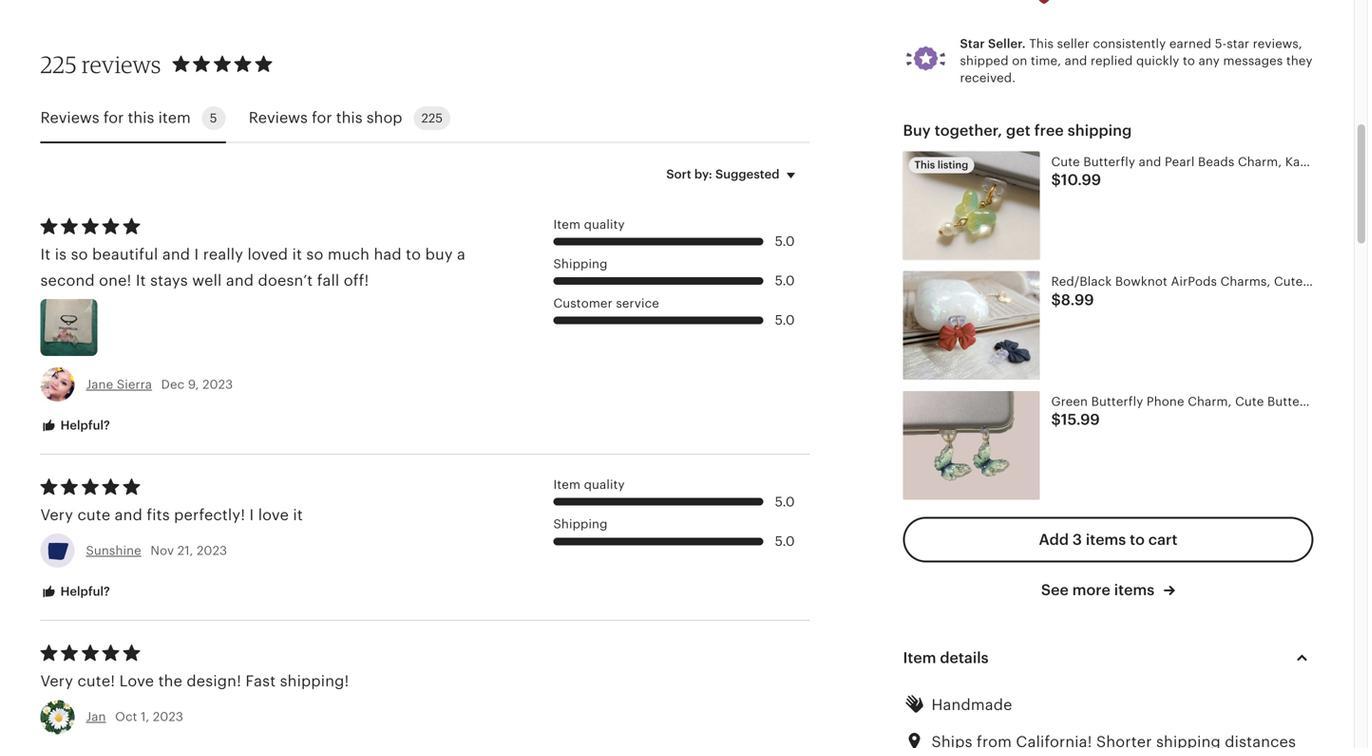 Task type: vqa. For each thing, say whether or not it's contained in the screenshot.
Diana link
no



Task type: locate. For each thing, give the bounding box(es) containing it.
very for very cute and fits perfectly! i love it
[[40, 507, 73, 524]]

225 left 'reviews'
[[40, 50, 77, 78]]

so
[[71, 246, 88, 263], [306, 246, 324, 263]]

0 vertical spatial i
[[194, 246, 199, 263]]

items for 3
[[1086, 532, 1126, 549]]

1 so from the left
[[71, 246, 88, 263]]

quality for very cute and fits perfectly! i love it
[[584, 478, 625, 492]]

2023 for perfectly!
[[197, 544, 227, 558]]

helpful?
[[57, 419, 110, 433], [57, 585, 110, 599]]

it up doesn't
[[292, 246, 302, 263]]

1 5.0 from the top
[[775, 234, 795, 249]]

and down seller
[[1065, 54, 1088, 68]]

5
[[210, 111, 217, 125]]

0 vertical spatial helpful?
[[57, 419, 110, 433]]

listing
[[938, 159, 969, 171]]

1 horizontal spatial it
[[136, 272, 146, 289]]

1 horizontal spatial i
[[249, 507, 254, 524]]

1 item quality from the top
[[554, 217, 625, 232]]

0 horizontal spatial for
[[103, 109, 124, 126]]

this
[[1029, 36, 1054, 51], [915, 159, 935, 171]]

1 vertical spatial i
[[249, 507, 254, 524]]

fall
[[317, 272, 340, 289]]

1 vertical spatial quality
[[584, 478, 625, 492]]

1 shipping from the top
[[554, 257, 608, 271]]

this left shop on the top left
[[336, 109, 363, 126]]

2023 right 1,
[[153, 710, 183, 725]]

well
[[192, 272, 222, 289]]

it left is
[[40, 246, 51, 263]]

to inside this seller consistently earned 5-star reviews, shipped on time, and replied quickly to any messages they received.
[[1183, 54, 1195, 68]]

0 vertical spatial very
[[40, 507, 73, 524]]

view details of this review photo by jane sierra image
[[40, 299, 97, 356]]

and
[[1065, 54, 1088, 68], [162, 246, 190, 263], [226, 272, 254, 289], [115, 507, 142, 524]]

1 vertical spatial to
[[406, 246, 421, 263]]

2 quality from the top
[[584, 478, 625, 492]]

for for shop
[[312, 109, 332, 126]]

1 vertical spatial item quality
[[554, 478, 625, 492]]

helpful? down jane on the bottom of the page
[[57, 419, 110, 433]]

this for item
[[128, 109, 154, 126]]

for down 'reviews'
[[103, 109, 124, 126]]

0 horizontal spatial this
[[128, 109, 154, 126]]

very left the cute!
[[40, 673, 73, 690]]

1 horizontal spatial so
[[306, 246, 324, 263]]

love
[[119, 673, 154, 690]]

2023 right 21,
[[197, 544, 227, 558]]

fits
[[147, 507, 170, 524]]

0 horizontal spatial so
[[71, 246, 88, 263]]

0 vertical spatial 225
[[40, 50, 77, 78]]

items right 3
[[1086, 532, 1126, 549]]

to down earned
[[1183, 54, 1195, 68]]

2023 right the 9,
[[202, 378, 233, 392]]

is
[[55, 246, 67, 263]]

0 horizontal spatial 225
[[40, 50, 77, 78]]

1 vertical spatial helpful?
[[57, 585, 110, 599]]

1 very from the top
[[40, 507, 73, 524]]

0 vertical spatial it
[[40, 246, 51, 263]]

0 vertical spatial shipping
[[554, 257, 608, 271]]

$ right green butterfly phone charm, cute butterfly dust plug, mobile earphone rubber jack dust plug, iphone/android/type c image
[[1051, 412, 1061, 429]]

and up stays
[[162, 246, 190, 263]]

together,
[[935, 122, 1003, 139]]

item
[[554, 217, 581, 232], [554, 478, 581, 492], [903, 650, 936, 667]]

this left item
[[128, 109, 154, 126]]

it right love
[[293, 507, 303, 524]]

i left love
[[249, 507, 254, 524]]

0 vertical spatial items
[[1086, 532, 1126, 549]]

2 vertical spatial 2023
[[153, 710, 183, 725]]

$ down free
[[1051, 172, 1061, 189]]

$ right red/black bowknot airpods charms, cute bow phone charm, dust plug gift, mobile earphone rubber jack dust plug, iphone/android/type c image
[[1051, 292, 1061, 309]]

this for shop
[[336, 109, 363, 126]]

tab list
[[40, 95, 810, 143]]

and inside this seller consistently earned 5-star reviews, shipped on time, and replied quickly to any messages they received.
[[1065, 54, 1088, 68]]

0 horizontal spatial i
[[194, 246, 199, 263]]

it
[[292, 246, 302, 263], [293, 507, 303, 524]]

green butterfly phone charm, cute butterfly dust plug, mobile earphone rubber jack dust plug, iphone/android/type c image
[[903, 392, 1040, 500]]

2 for from the left
[[312, 109, 332, 126]]

i left really
[[194, 246, 199, 263]]

225 right shop on the top left
[[421, 111, 443, 125]]

3 $ from the top
[[1051, 412, 1061, 429]]

sierra
[[117, 378, 152, 392]]

9,
[[188, 378, 199, 392]]

1 $ from the top
[[1051, 172, 1061, 189]]

$
[[1051, 172, 1061, 189], [1051, 292, 1061, 309], [1051, 412, 1061, 429]]

very for very cute! love the design! fast shipping!
[[40, 673, 73, 690]]

1 horizontal spatial 225
[[421, 111, 443, 125]]

2 vertical spatial to
[[1130, 532, 1145, 549]]

1 vertical spatial 2023
[[197, 544, 227, 558]]

a
[[457, 246, 466, 263]]

1 helpful? from the top
[[57, 419, 110, 433]]

1 quality from the top
[[584, 217, 625, 232]]

$ for 10.99
[[1051, 172, 1061, 189]]

time,
[[1031, 54, 1062, 68]]

to
[[1183, 54, 1195, 68], [406, 246, 421, 263], [1130, 532, 1145, 549]]

items inside button
[[1086, 532, 1126, 549]]

dec
[[161, 378, 185, 392]]

items
[[1086, 532, 1126, 549], [1114, 582, 1155, 599]]

1 horizontal spatial this
[[1029, 36, 1054, 51]]

0 vertical spatial to
[[1183, 54, 1195, 68]]

0 horizontal spatial to
[[406, 246, 421, 263]]

jan oct 1, 2023
[[86, 710, 183, 725]]

225 for 225 reviews
[[40, 50, 77, 78]]

1 this from the left
[[128, 109, 154, 126]]

this up "time,"
[[1029, 36, 1054, 51]]

2 helpful? from the top
[[57, 585, 110, 599]]

2 helpful? button from the top
[[26, 575, 124, 610]]

cute!
[[77, 673, 115, 690]]

this for listing
[[915, 159, 935, 171]]

add 3 items to cart
[[1039, 532, 1178, 549]]

it right 'one!' at top left
[[136, 272, 146, 289]]

more
[[1073, 582, 1111, 599]]

0 vertical spatial item quality
[[554, 217, 625, 232]]

2 very from the top
[[40, 673, 73, 690]]

0 vertical spatial helpful? button
[[26, 409, 124, 444]]

225
[[40, 50, 77, 78], [421, 111, 443, 125]]

1 vertical spatial this
[[915, 159, 935, 171]]

1 for from the left
[[103, 109, 124, 126]]

i inside it is so beautiful and i really loved it so much had to buy a second one! it stays well and doesn't fall off!
[[194, 246, 199, 263]]

reviews
[[40, 109, 99, 126], [249, 109, 308, 126]]

shop
[[367, 109, 402, 126]]

2 vertical spatial $
[[1051, 412, 1061, 429]]

jane sierra dec 9, 2023
[[86, 378, 233, 392]]

so right is
[[71, 246, 88, 263]]

1 vertical spatial items
[[1114, 582, 1155, 599]]

1 horizontal spatial for
[[312, 109, 332, 126]]

shipping!
[[280, 673, 349, 690]]

1 reviews from the left
[[40, 109, 99, 126]]

2 shipping from the top
[[554, 518, 608, 532]]

this seller consistently earned 5-star reviews, shipped on time, and replied quickly to any messages they received.
[[960, 36, 1313, 85]]

quality
[[584, 217, 625, 232], [584, 478, 625, 492]]

the
[[158, 673, 182, 690]]

5.0
[[775, 234, 795, 249], [775, 273, 795, 289], [775, 313, 795, 328], [775, 494, 795, 510], [775, 534, 795, 549]]

0 vertical spatial it
[[292, 246, 302, 263]]

see
[[1041, 582, 1069, 599]]

very cute and fits perfectly! i love it
[[40, 507, 303, 524]]

fast
[[246, 673, 276, 690]]

1 vertical spatial it
[[293, 507, 303, 524]]

items right the more at the bottom right
[[1114, 582, 1155, 599]]

buy together, get free shipping
[[903, 122, 1132, 139]]

1 vertical spatial very
[[40, 673, 73, 690]]

2 $ from the top
[[1051, 292, 1061, 309]]

1 horizontal spatial this
[[336, 109, 363, 126]]

for
[[103, 109, 124, 126], [312, 109, 332, 126]]

to left buy on the left top of the page
[[406, 246, 421, 263]]

1 horizontal spatial to
[[1130, 532, 1145, 549]]

items for more
[[1114, 582, 1155, 599]]

0 vertical spatial $
[[1051, 172, 1061, 189]]

0 vertical spatial quality
[[584, 217, 625, 232]]

2 this from the left
[[336, 109, 363, 126]]

0 horizontal spatial it
[[40, 246, 51, 263]]

item quality
[[554, 217, 625, 232], [554, 478, 625, 492]]

helpful? button down sunshine link
[[26, 575, 124, 610]]

0 horizontal spatial this
[[915, 159, 935, 171]]

and down really
[[226, 272, 254, 289]]

1 vertical spatial shipping
[[554, 518, 608, 532]]

1 horizontal spatial reviews
[[249, 109, 308, 126]]

3 5.0 from the top
[[775, 313, 795, 328]]

reviews down the 225 reviews
[[40, 109, 99, 126]]

1 vertical spatial $
[[1051, 292, 1061, 309]]

0 horizontal spatial reviews
[[40, 109, 99, 126]]

see more items link
[[1041, 580, 1176, 601]]

0 vertical spatial item
[[554, 217, 581, 232]]

this left the listing
[[915, 159, 935, 171]]

very cute! love the design! fast shipping!
[[40, 673, 349, 690]]

helpful? for first helpful? button from the top of the page
[[57, 419, 110, 433]]

2 horizontal spatial to
[[1183, 54, 1195, 68]]

item for very cute and fits perfectly! i love it
[[554, 478, 581, 492]]

beautiful
[[92, 246, 158, 263]]

star
[[1227, 36, 1250, 51]]

for left shop on the top left
[[312, 109, 332, 126]]

225 inside "tab list"
[[421, 111, 443, 125]]

get
[[1006, 122, 1031, 139]]

item for it is so beautiful and i really loved it so much had to buy a second one! it stays well and doesn't fall off!
[[554, 217, 581, 232]]

it inside it is so beautiful and i really loved it so much had to buy a second one! it stays well and doesn't fall off!
[[292, 246, 302, 263]]

1 vertical spatial helpful? button
[[26, 575, 124, 610]]

0 vertical spatial this
[[1029, 36, 1054, 51]]

shipping
[[554, 257, 608, 271], [554, 518, 608, 532]]

2 item quality from the top
[[554, 478, 625, 492]]

4 5.0 from the top
[[775, 494, 795, 510]]

free
[[1035, 122, 1064, 139]]

this inside this seller consistently earned 5-star reviews, shipped on time, and replied quickly to any messages they received.
[[1029, 36, 1054, 51]]

helpful? down sunshine
[[57, 585, 110, 599]]

to left cart at the bottom right
[[1130, 532, 1145, 549]]

2023
[[202, 378, 233, 392], [197, 544, 227, 558], [153, 710, 183, 725]]

shipping for very cute and fits perfectly! i love it
[[554, 518, 608, 532]]

i for really
[[194, 246, 199, 263]]

1 vertical spatial item
[[554, 478, 581, 492]]

helpful? button down jane on the bottom of the page
[[26, 409, 124, 444]]

8.99
[[1061, 292, 1094, 309]]

2 reviews from the left
[[249, 109, 308, 126]]

shipping for it is so beautiful and i really loved it so much had to buy a second one! it stays well and doesn't fall off!
[[554, 257, 608, 271]]

2023 for design!
[[153, 710, 183, 725]]

received.
[[960, 71, 1016, 85]]

2 vertical spatial item
[[903, 650, 936, 667]]

to inside it is so beautiful and i really loved it so much had to buy a second one! it stays well and doesn't fall off!
[[406, 246, 421, 263]]

this for seller
[[1029, 36, 1054, 51]]

to inside button
[[1130, 532, 1145, 549]]

very left cute
[[40, 507, 73, 524]]

it
[[40, 246, 51, 263], [136, 272, 146, 289]]

reviews right 5
[[249, 109, 308, 126]]

so up fall
[[306, 246, 324, 263]]

1 vertical spatial 225
[[421, 111, 443, 125]]



Task type: describe. For each thing, give the bounding box(es) containing it.
$ for 15.99
[[1051, 412, 1061, 429]]

item details
[[903, 650, 989, 667]]

details
[[940, 650, 989, 667]]

jan
[[86, 710, 106, 725]]

stays
[[150, 272, 188, 289]]

shipped
[[960, 54, 1009, 68]]

love
[[258, 507, 289, 524]]

225 for 225
[[421, 111, 443, 125]]

add
[[1039, 532, 1069, 549]]

cute
[[77, 507, 110, 524]]

replied
[[1091, 54, 1133, 68]]

225 reviews
[[40, 50, 161, 78]]

15.99
[[1061, 412, 1100, 429]]

$ for 8.99
[[1051, 292, 1061, 309]]

much
[[328, 246, 370, 263]]

item details button
[[886, 636, 1331, 681]]

1,
[[141, 710, 149, 725]]

customer service
[[554, 296, 659, 311]]

$ 10.99
[[1051, 172, 1101, 189]]

tab list containing reviews for this item
[[40, 95, 810, 143]]

star seller.
[[960, 36, 1026, 51]]

buy
[[425, 246, 453, 263]]

see more items
[[1041, 582, 1158, 599]]

really
[[203, 246, 243, 263]]

2 5.0 from the top
[[775, 273, 795, 289]]

reviews for this shop
[[249, 109, 402, 126]]

jan link
[[86, 710, 106, 725]]

add 3 items to cart button
[[903, 517, 1314, 563]]

they
[[1287, 54, 1313, 68]]

jane sierra link
[[86, 378, 152, 392]]

one!
[[99, 272, 132, 289]]

sunshine
[[86, 544, 141, 558]]

10.99
[[1061, 172, 1101, 189]]

doesn't
[[258, 272, 313, 289]]

21,
[[178, 544, 193, 558]]

item inside dropdown button
[[903, 650, 936, 667]]

nov
[[150, 544, 174, 558]]

messages
[[1223, 54, 1283, 68]]

cute butterfly and pearl beads charm, kawaii butterfly dust plug, pink/blue/green/peach/clear glass butterfly earphone rubber jack dust plug image
[[903, 151, 1040, 260]]

service
[[616, 296, 659, 311]]

cart
[[1149, 532, 1178, 549]]

$ 15.99
[[1051, 412, 1100, 429]]

consistently
[[1093, 36, 1166, 51]]

reviews for reviews for this shop
[[249, 109, 308, 126]]

and left fits on the bottom left of page
[[115, 507, 142, 524]]

red/black bowknot airpods charms, cute bow phone charm, dust plug gift, mobile earphone rubber jack dust plug, iphone/android/type c image
[[903, 271, 1040, 380]]

earned
[[1170, 36, 1212, 51]]

had
[[374, 246, 402, 263]]

1 helpful? button from the top
[[26, 409, 124, 444]]

shipping
[[1068, 122, 1132, 139]]

second
[[40, 272, 95, 289]]

1 vertical spatial it
[[136, 272, 146, 289]]

item quality for it is so beautiful and i really loved it so much had to buy a second one! it stays well and doesn't fall off!
[[554, 217, 625, 232]]

star
[[960, 36, 985, 51]]

2 so from the left
[[306, 246, 324, 263]]

off!
[[344, 272, 369, 289]]

it is so beautiful and i really loved it so much had to buy a second one! it stays well and doesn't fall off!
[[40, 246, 466, 289]]

suggested
[[715, 167, 780, 182]]

$ 8.99
[[1051, 292, 1094, 309]]

quality for it is so beautiful and i really loved it so much had to buy a second one! it stays well and doesn't fall off!
[[584, 217, 625, 232]]

sort by: suggested
[[666, 167, 780, 182]]

design!
[[187, 673, 241, 690]]

reviews for reviews for this item
[[40, 109, 99, 126]]

quickly
[[1136, 54, 1180, 68]]

5-
[[1215, 36, 1227, 51]]

0 vertical spatial 2023
[[202, 378, 233, 392]]

buy
[[903, 122, 931, 139]]

item
[[158, 109, 191, 126]]

this listing
[[915, 159, 969, 171]]

oct
[[115, 710, 137, 725]]

sort by: suggested button
[[652, 155, 817, 195]]

sort
[[666, 167, 692, 182]]

3
[[1073, 532, 1082, 549]]

helpful? for 1st helpful? button from the bottom of the page
[[57, 585, 110, 599]]

reviews for this item
[[40, 109, 191, 126]]

5 5.0 from the top
[[775, 534, 795, 549]]

i for love
[[249, 507, 254, 524]]

by:
[[694, 167, 713, 182]]

customer
[[554, 296, 613, 311]]

for for item
[[103, 109, 124, 126]]

sunshine nov 21, 2023
[[86, 544, 227, 558]]

loved
[[247, 246, 288, 263]]

jane
[[86, 378, 113, 392]]

seller
[[1057, 36, 1090, 51]]

any
[[1199, 54, 1220, 68]]

perfectly!
[[174, 507, 245, 524]]

sunshine link
[[86, 544, 141, 558]]

handmade
[[932, 697, 1013, 714]]

seller.
[[988, 36, 1026, 51]]

item quality for very cute and fits perfectly! i love it
[[554, 478, 625, 492]]



